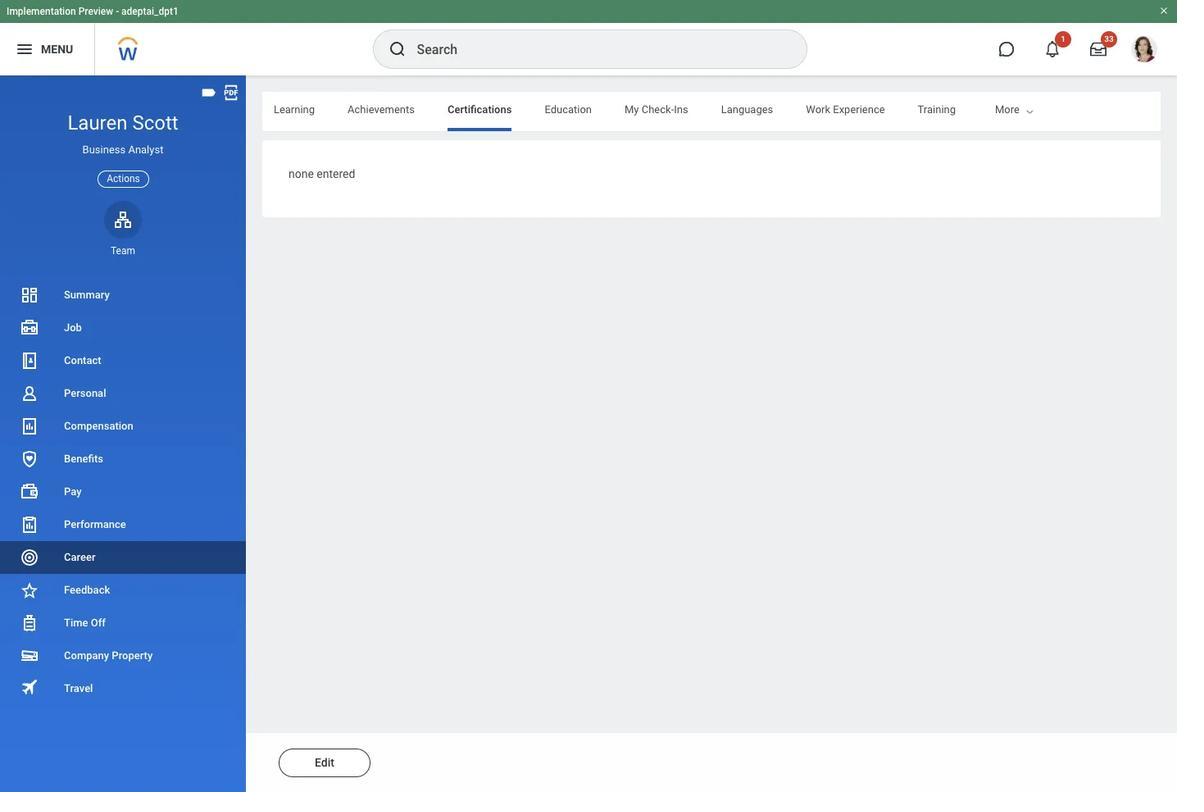 Task type: vqa. For each thing, say whether or not it's contained in the screenshot.
Off
yes



Task type: locate. For each thing, give the bounding box(es) containing it.
career link
[[0, 541, 246, 574]]

1
[[1061, 34, 1066, 43]]

menu banner
[[0, 0, 1177, 75]]

implementation
[[7, 6, 76, 17]]

business analyst
[[82, 144, 163, 156]]

team lauren scott element
[[104, 244, 142, 257]]

off
[[91, 617, 106, 629]]

team link
[[104, 201, 142, 257]]

benefits image
[[20, 449, 39, 469]]

menu
[[41, 42, 73, 55]]

contact image
[[20, 351, 39, 371]]

summary link
[[0, 279, 246, 312]]

list
[[0, 279, 246, 705]]

edit
[[315, 756, 335, 769]]

time off
[[64, 617, 106, 629]]

adeptai_dpt1
[[121, 6, 179, 17]]

view printable version (pdf) image
[[222, 84, 240, 102]]

pay link
[[0, 476, 246, 508]]

career image
[[20, 548, 39, 567]]

edit button
[[279, 749, 371, 777]]

scott
[[132, 112, 178, 134]]

tab list containing learning
[[0, 92, 956, 131]]

close environment banner image
[[1159, 6, 1169, 16]]

company property link
[[0, 640, 246, 672]]

none
[[289, 167, 314, 180]]

lauren scott
[[68, 112, 178, 134]]

tab list
[[0, 92, 956, 131]]

profile logan mcneil image
[[1132, 36, 1158, 66]]

1 button
[[1035, 31, 1072, 67]]

implementation preview -   adeptai_dpt1
[[7, 6, 179, 17]]

inbox large image
[[1091, 41, 1107, 57]]

feedback image
[[20, 581, 39, 600]]

lauren
[[68, 112, 127, 134]]

view team image
[[113, 210, 133, 229]]

summary image
[[20, 285, 39, 305]]

analyst
[[128, 144, 163, 156]]

experience
[[833, 103, 885, 116]]

travel image
[[20, 678, 39, 697]]

job
[[64, 321, 82, 334]]

languages
[[721, 103, 773, 116]]

benefits
[[64, 453, 103, 465]]



Task type: describe. For each thing, give the bounding box(es) containing it.
company
[[64, 649, 109, 662]]

time off link
[[0, 607, 246, 640]]

time
[[64, 617, 88, 629]]

work
[[806, 103, 831, 116]]

feedback link
[[0, 574, 246, 607]]

feedback
[[64, 584, 110, 596]]

entered
[[317, 167, 355, 180]]

team
[[111, 245, 135, 257]]

personal image
[[20, 384, 39, 403]]

justify image
[[15, 39, 34, 59]]

job image
[[20, 318, 39, 338]]

ins
[[674, 103, 688, 116]]

personal link
[[0, 377, 246, 410]]

training
[[918, 103, 956, 116]]

performance
[[64, 518, 126, 531]]

career
[[64, 551, 96, 563]]

company property
[[64, 649, 153, 662]]

contact
[[64, 354, 101, 367]]

compensation link
[[0, 410, 246, 443]]

33 button
[[1081, 31, 1118, 67]]

-
[[116, 6, 119, 17]]

performance link
[[0, 508, 246, 541]]

property
[[112, 649, 153, 662]]

my
[[625, 103, 639, 116]]

performance image
[[20, 515, 39, 535]]

navigation pane region
[[0, 75, 246, 792]]

menu button
[[0, 23, 95, 75]]

actions button
[[98, 170, 149, 188]]

check-
[[642, 103, 674, 116]]

search image
[[387, 39, 407, 59]]

job link
[[0, 312, 246, 344]]

business
[[82, 144, 126, 156]]

company property image
[[20, 646, 39, 666]]

pay image
[[20, 482, 39, 502]]

none entered
[[289, 167, 355, 180]]

compensation
[[64, 420, 133, 432]]

personal
[[64, 387, 106, 399]]

contact link
[[0, 344, 246, 377]]

my check-ins
[[625, 103, 688, 116]]

certifications
[[448, 103, 512, 116]]

33
[[1105, 34, 1114, 43]]

time off image
[[20, 613, 39, 633]]

preview
[[78, 6, 113, 17]]

Search Workday  search field
[[417, 31, 773, 67]]

travel link
[[0, 672, 246, 705]]

education
[[545, 103, 592, 116]]

benefits link
[[0, 443, 246, 476]]

travel
[[64, 682, 93, 695]]

summary
[[64, 289, 110, 301]]

tag image
[[200, 84, 218, 102]]

actions
[[107, 173, 140, 184]]

notifications large image
[[1045, 41, 1061, 57]]

achievements
[[348, 103, 415, 116]]

learning
[[274, 103, 315, 116]]

more
[[995, 103, 1020, 116]]

compensation image
[[20, 417, 39, 436]]

pay
[[64, 485, 82, 498]]

work experience
[[806, 103, 885, 116]]

list containing summary
[[0, 279, 246, 705]]



